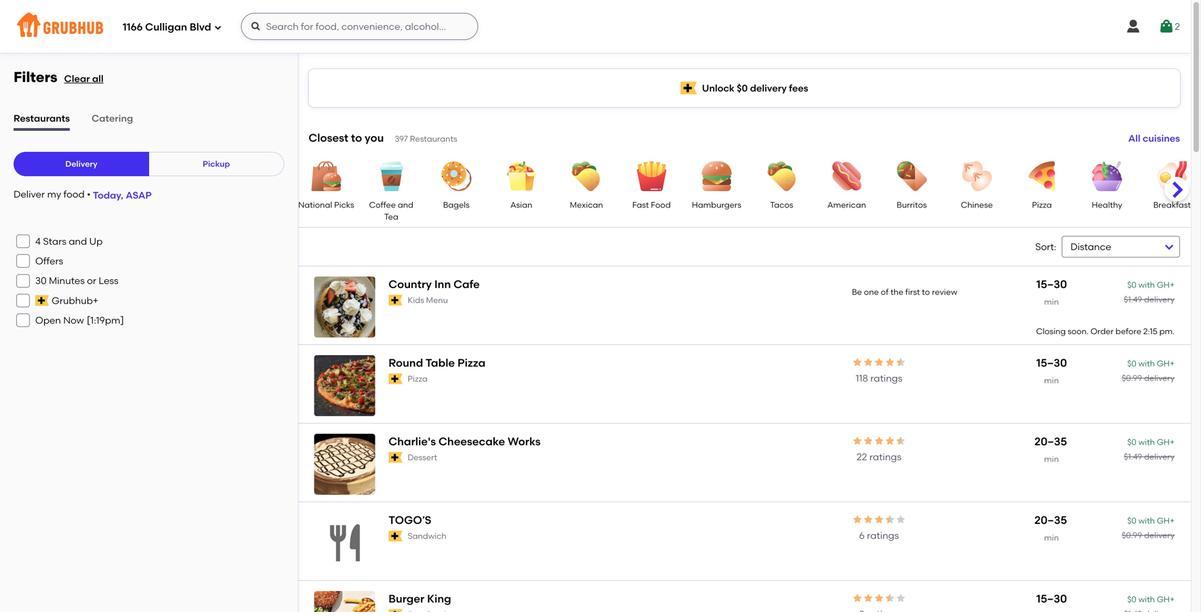 Task type: vqa. For each thing, say whether or not it's contained in the screenshot.
The Filters Clear All
yes



Task type: describe. For each thing, give the bounding box(es) containing it.
food
[[63, 188, 85, 200]]

2:15
[[1144, 327, 1158, 336]]

first
[[906, 287, 920, 297]]

delivery button
[[14, 152, 149, 176]]

breakfast
[[1154, 200, 1191, 210]]

pickup
[[203, 159, 230, 169]]

open
[[35, 315, 61, 326]]

4 stars and up
[[35, 235, 103, 247]]

118
[[856, 372, 868, 384]]

$0 with gh+
[[1128, 595, 1175, 604]]

menu
[[426, 295, 448, 305]]

less
[[99, 275, 118, 287]]

gh+ for round table pizza
[[1157, 359, 1175, 368]]

clear
[[64, 73, 90, 84]]

all
[[92, 73, 103, 84]]

397
[[395, 134, 408, 144]]

unlock
[[702, 82, 735, 94]]

with for togo's
[[1139, 516, 1155, 526]]

3 subscription pass image from the top
[[389, 531, 402, 542]]

up
[[89, 235, 103, 247]]

charlie's cheesecake works logo image
[[314, 434, 375, 495]]

coffee and tea
[[369, 200, 414, 222]]

1 vertical spatial restaurants
[[410, 134, 457, 144]]

15–30 min for $0.99
[[1037, 356, 1067, 385]]

togo's logo image
[[314, 513, 375, 574]]

sandwich
[[408, 531, 447, 541]]

fees
[[789, 82, 808, 94]]

all
[[1129, 132, 1141, 144]]

burger
[[389, 592, 425, 605]]

$0.99 for 15–30
[[1122, 373, 1142, 383]]

country inn cafe link
[[389, 277, 738, 292]]

closest to you
[[309, 131, 384, 144]]

•
[[87, 188, 91, 200]]

1166 culligan blvd
[[123, 21, 211, 33]]

catering
[[92, 113, 133, 124]]

deliver
[[14, 188, 45, 200]]

my
[[47, 188, 61, 200]]

king
[[427, 592, 451, 605]]

unlock $0 delivery fees
[[702, 82, 808, 94]]

fast food
[[632, 200, 671, 210]]

hamburgers image
[[693, 161, 740, 191]]

works
[[508, 435, 541, 448]]

1 min from the top
[[1044, 297, 1059, 307]]

tacos image
[[758, 161, 806, 191]]

filters clear all
[[14, 68, 103, 86]]

6
[[859, 530, 865, 541]]

1 vertical spatial grubhub plus flag logo image
[[35, 295, 52, 306]]

closing
[[1036, 327, 1066, 336]]

national
[[298, 200, 332, 210]]

min for round table pizza
[[1044, 376, 1059, 385]]

tea
[[384, 212, 398, 222]]

be
[[852, 287, 862, 297]]

hamburgers
[[692, 200, 742, 210]]

catering button
[[89, 108, 133, 132]]

asian
[[511, 200, 533, 210]]

gh+ for charlie's cheesecake works
[[1157, 437, 1175, 447]]

$1.49 for 20–35
[[1124, 452, 1142, 462]]

blvd
[[190, 21, 211, 33]]

30
[[35, 275, 47, 287]]

$0 with gh+ $1.49 delivery for 20–35
[[1124, 437, 1175, 462]]

inn
[[434, 278, 451, 291]]

charlie's cheesecake works link
[[389, 434, 738, 449]]

$0 with gh+ $0.99 delivery for 15–30
[[1122, 359, 1175, 383]]

1 with from the top
[[1139, 280, 1155, 290]]

stars
[[43, 235, 66, 247]]

subscription pass image for round
[[389, 374, 402, 385]]

togo's
[[389, 514, 431, 527]]

one
[[864, 287, 879, 297]]

397 restaurants
[[395, 134, 457, 144]]

subscription pass image for charlie's
[[389, 452, 402, 463]]

national picks image
[[303, 161, 350, 191]]

chinese image
[[953, 161, 1001, 191]]

1 vertical spatial to
[[922, 287, 930, 297]]

burritos image
[[888, 161, 936, 191]]

culligan
[[145, 21, 187, 33]]

20–35 for charlie's cheesecake works
[[1035, 435, 1067, 448]]

ratings for works
[[870, 451, 902, 463]]

pickup button
[[149, 152, 284, 176]]

5 gh+ from the top
[[1157, 595, 1175, 604]]

fast
[[632, 200, 649, 210]]

deliver my food • today, asap
[[14, 188, 152, 201]]

all cuisines
[[1129, 132, 1180, 144]]

cafe
[[454, 278, 480, 291]]

grubhub+
[[52, 295, 98, 306]]

burger king link
[[389, 591, 738, 606]]

today,
[[93, 189, 123, 201]]

20–35 min for togo's
[[1035, 514, 1067, 543]]

1 gh+ from the top
[[1157, 280, 1175, 290]]

asap
[[126, 189, 152, 201]]

svg image for 4 stars and up
[[19, 237, 27, 245]]

cheesecake
[[439, 435, 505, 448]]

offers
[[35, 255, 63, 267]]

2 button
[[1159, 14, 1180, 39]]

american
[[828, 200, 866, 210]]

pm.
[[1160, 327, 1175, 336]]

22 ratings
[[857, 451, 902, 463]]

and inside the coffee and tea
[[398, 200, 414, 210]]

22
[[857, 451, 867, 463]]

15–30 for $0 with gh+ $1.49 delivery
[[1037, 278, 1067, 291]]

country inn cafe logo image
[[314, 277, 375, 338]]

delivery
[[65, 159, 97, 169]]



Task type: locate. For each thing, give the bounding box(es) containing it.
asian image
[[498, 161, 545, 191]]

2 vertical spatial subscription pass image
[[389, 531, 402, 542]]

0 vertical spatial $1.49
[[1124, 295, 1142, 304]]

charlie's
[[389, 435, 436, 448]]

1 vertical spatial and
[[69, 235, 87, 247]]

2 subscription pass image from the top
[[389, 374, 402, 385]]

healthy
[[1092, 200, 1123, 210]]

ratings right 118
[[871, 372, 903, 384]]

1 horizontal spatial and
[[398, 200, 414, 210]]

mexican image
[[563, 161, 610, 191]]

[1:19pm]
[[87, 315, 124, 326]]

round table pizza
[[389, 356, 486, 369]]

1166
[[123, 21, 143, 33]]

0 horizontal spatial and
[[69, 235, 87, 247]]

30 minutes or less
[[35, 275, 118, 287]]

2 subscription pass image from the top
[[389, 610, 402, 612]]

clear all button
[[64, 66, 109, 91]]

0 vertical spatial $0.99
[[1122, 373, 1142, 383]]

15–30 min up closing
[[1037, 278, 1067, 307]]

3 min from the top
[[1044, 454, 1059, 464]]

kids menu
[[408, 295, 448, 305]]

1 vertical spatial $0 with gh+ $0.99 delivery
[[1122, 516, 1175, 540]]

15–30 for $0 with gh+ $0.99 delivery
[[1037, 356, 1067, 369]]

and left up
[[69, 235, 87, 247]]

pizza
[[1032, 200, 1052, 210], [458, 356, 486, 369], [408, 374, 428, 384]]

1 20–35 min from the top
[[1035, 435, 1067, 464]]

min for charlie's cheesecake works
[[1044, 454, 1059, 464]]

svg image for 30 minutes or less
[[19, 277, 27, 285]]

1 vertical spatial $0.99
[[1122, 530, 1142, 540]]

grubhub plus flag logo image down the 30
[[35, 295, 52, 306]]

svg image
[[1159, 18, 1175, 35], [251, 21, 261, 32], [214, 23, 222, 32], [19, 257, 27, 265], [19, 297, 27, 305], [19, 316, 27, 324]]

today, asap button
[[93, 183, 152, 207]]

$0 with gh+ $0.99 delivery
[[1122, 359, 1175, 383], [1122, 516, 1175, 540]]

country inn cafe
[[389, 278, 480, 291]]

1 $0.99 from the top
[[1122, 373, 1142, 383]]

to
[[351, 131, 362, 144], [922, 287, 930, 297]]

grubhub plus flag logo image
[[681, 82, 697, 95], [35, 295, 52, 306]]

to right 'first'
[[922, 287, 930, 297]]

ratings right 6
[[867, 530, 899, 541]]

2 vertical spatial pizza
[[408, 374, 428, 384]]

$1.49
[[1124, 295, 1142, 304], [1124, 452, 1142, 462]]

$0 with gh+ $1.49 delivery for 15–30
[[1124, 280, 1175, 304]]

delivery for round table pizza
[[1144, 373, 1175, 383]]

1 15–30 min from the top
[[1037, 278, 1067, 307]]

subscription pass image for burger
[[389, 610, 402, 612]]

delivery for charlie's cheesecake works
[[1144, 452, 1175, 462]]

country
[[389, 278, 432, 291]]

0 horizontal spatial grubhub plus flag logo image
[[35, 295, 52, 306]]

round table pizza logo image
[[314, 355, 375, 416]]

6 ratings
[[859, 530, 899, 541]]

$1.49 for 15–30
[[1124, 295, 1142, 304]]

round table pizza link
[[389, 355, 738, 371]]

ratings for pizza
[[871, 372, 903, 384]]

gh+
[[1157, 280, 1175, 290], [1157, 359, 1175, 368], [1157, 437, 1175, 447], [1157, 516, 1175, 526], [1157, 595, 1175, 604]]

pizza right table
[[458, 356, 486, 369]]

1 20–35 from the top
[[1035, 435, 1067, 448]]

bagels
[[443, 200, 470, 210]]

cuisines
[[1143, 132, 1180, 144]]

Search for food, convenience, alcohol... search field
[[241, 13, 478, 40]]

filters
[[14, 68, 57, 86]]

20–35 min for charlie's cheesecake works
[[1035, 435, 1067, 464]]

subscription pass image down the togo's
[[389, 531, 402, 542]]

0 vertical spatial pizza
[[1032, 200, 1052, 210]]

1 vertical spatial svg image
[[19, 237, 27, 245]]

min for togo's
[[1044, 533, 1059, 543]]

2 vertical spatial svg image
[[19, 277, 27, 285]]

svg image inside '2' button
[[1159, 18, 1175, 35]]

0 vertical spatial svg image
[[1126, 18, 1142, 35]]

with for charlie's cheesecake works
[[1139, 437, 1155, 447]]

and
[[398, 200, 414, 210], [69, 235, 87, 247]]

20–35
[[1035, 435, 1067, 448], [1035, 514, 1067, 527]]

1 vertical spatial pizza
[[458, 356, 486, 369]]

2 vertical spatial ratings
[[867, 530, 899, 541]]

2 gh+ from the top
[[1157, 359, 1175, 368]]

15–30 min for $1.49
[[1037, 278, 1067, 307]]

2 20–35 from the top
[[1035, 514, 1067, 527]]

svg image left '4'
[[19, 237, 27, 245]]

1 vertical spatial 15–30 min
[[1037, 356, 1067, 385]]

restaurants
[[14, 113, 70, 124], [410, 134, 457, 144]]

all cuisines button
[[1129, 126, 1180, 151]]

0 vertical spatial $0 with gh+ $0.99 delivery
[[1122, 359, 1175, 383]]

1 $1.49 from the top
[[1124, 295, 1142, 304]]

sort :
[[1036, 241, 1057, 253]]

minutes
[[49, 275, 85, 287]]

2 $1.49 from the top
[[1124, 452, 1142, 462]]

$0
[[737, 82, 748, 94], [1128, 280, 1137, 290], [1128, 359, 1137, 368], [1128, 437, 1137, 447], [1128, 516, 1137, 526], [1128, 595, 1137, 604]]

0 vertical spatial $0 with gh+ $1.49 delivery
[[1124, 280, 1175, 304]]

4
[[35, 235, 41, 247]]

1 $0 with gh+ $0.99 delivery from the top
[[1122, 359, 1175, 383]]

1 vertical spatial 20–35
[[1035, 514, 1067, 527]]

$0 with gh+ $1.49 delivery
[[1124, 280, 1175, 304], [1124, 437, 1175, 462]]

fast food image
[[628, 161, 675, 191]]

subscription pass image down charlie's
[[389, 452, 402, 463]]

svg image left '2' button
[[1126, 18, 1142, 35]]

subscription pass image left kids
[[389, 295, 402, 306]]

2 with from the top
[[1139, 359, 1155, 368]]

review
[[932, 287, 958, 297]]

0 vertical spatial restaurants
[[14, 113, 70, 124]]

20–35 for togo's
[[1035, 514, 1067, 527]]

1 vertical spatial subscription pass image
[[389, 610, 402, 612]]

15–30 min
[[1037, 278, 1067, 307], [1037, 356, 1067, 385]]

charlie's cheesecake works
[[389, 435, 541, 448]]

118 ratings
[[856, 372, 903, 384]]

round
[[389, 356, 423, 369]]

3 with from the top
[[1139, 437, 1155, 447]]

with for round table pizza
[[1139, 359, 1155, 368]]

you
[[365, 131, 384, 144]]

national picks
[[298, 200, 354, 210]]

1 $0 with gh+ $1.49 delivery from the top
[[1124, 280, 1175, 304]]

1 vertical spatial $0 with gh+ $1.49 delivery
[[1124, 437, 1175, 462]]

0 vertical spatial subscription pass image
[[389, 295, 402, 306]]

0 vertical spatial 20–35
[[1035, 435, 1067, 448]]

0 horizontal spatial restaurants
[[14, 113, 70, 124]]

:
[[1054, 241, 1057, 253]]

15–30 min down closing
[[1037, 356, 1067, 385]]

restaurants inside 'button'
[[14, 113, 70, 124]]

1 vertical spatial $1.49
[[1124, 452, 1142, 462]]

to left you
[[351, 131, 362, 144]]

2 15–30 min from the top
[[1037, 356, 1067, 385]]

ratings
[[871, 372, 903, 384], [870, 451, 902, 463], [867, 530, 899, 541]]

$0 with gh+ $0.99 delivery for 20–35
[[1122, 516, 1175, 540]]

gh+ for togo's
[[1157, 516, 1175, 526]]

coffee
[[369, 200, 396, 210]]

2
[[1175, 21, 1180, 32]]

0 vertical spatial 15–30
[[1037, 278, 1067, 291]]

dessert
[[408, 453, 437, 462]]

table
[[426, 356, 455, 369]]

burger king
[[389, 592, 451, 605]]

5 with from the top
[[1139, 595, 1155, 604]]

0 vertical spatial and
[[398, 200, 414, 210]]

picks
[[334, 200, 354, 210]]

subscription pass image
[[389, 452, 402, 463], [389, 610, 402, 612]]

grubhub plus flag logo image left unlock
[[681, 82, 697, 95]]

sort
[[1036, 241, 1054, 253]]

1 15–30 from the top
[[1037, 278, 1067, 291]]

2 min from the top
[[1044, 376, 1059, 385]]

american image
[[823, 161, 871, 191]]

and up tea
[[398, 200, 414, 210]]

delivery for togo's
[[1144, 530, 1175, 540]]

0 horizontal spatial to
[[351, 131, 362, 144]]

now
[[63, 315, 84, 326]]

$0.99 down before
[[1122, 373, 1142, 383]]

1 vertical spatial 15–30
[[1037, 356, 1067, 369]]

tacos
[[770, 200, 793, 210]]

subscription pass image down round at left bottom
[[389, 374, 402, 385]]

main navigation navigation
[[0, 0, 1191, 53]]

restaurants button
[[14, 108, 89, 132]]

1 vertical spatial 20–35 min
[[1035, 514, 1067, 543]]

3 15–30 from the top
[[1037, 592, 1067, 605]]

restaurants right 397
[[410, 134, 457, 144]]

svg image left the 30
[[19, 277, 27, 285]]

0 horizontal spatial pizza
[[408, 374, 428, 384]]

coffee and tea image
[[368, 161, 415, 191]]

star icon image
[[852, 357, 863, 368], [863, 357, 874, 368], [874, 357, 885, 368], [885, 357, 895, 368], [895, 357, 906, 368], [895, 357, 906, 368], [852, 436, 863, 447], [863, 436, 874, 447], [874, 436, 885, 447], [885, 436, 895, 447], [895, 436, 906, 447], [895, 436, 906, 447], [852, 514, 863, 525], [863, 514, 874, 525], [874, 514, 885, 525], [885, 514, 895, 525], [885, 514, 895, 525], [895, 514, 906, 525], [852, 593, 863, 604], [863, 593, 874, 604], [874, 593, 885, 604], [885, 593, 895, 604], [885, 593, 895, 604], [895, 593, 906, 604]]

3 gh+ from the top
[[1157, 437, 1175, 447]]

2 15–30 from the top
[[1037, 356, 1067, 369]]

or
[[87, 275, 96, 287]]

1 vertical spatial subscription pass image
[[389, 374, 402, 385]]

2 vertical spatial 15–30
[[1037, 592, 1067, 605]]

1 subscription pass image from the top
[[389, 452, 402, 463]]

be one of the first to review
[[852, 287, 958, 297]]

min
[[1044, 297, 1059, 307], [1044, 376, 1059, 385], [1044, 454, 1059, 464], [1044, 533, 1059, 543]]

with
[[1139, 280, 1155, 290], [1139, 359, 1155, 368], [1139, 437, 1155, 447], [1139, 516, 1155, 526], [1139, 595, 1155, 604]]

4 gh+ from the top
[[1157, 516, 1175, 526]]

svg image
[[1126, 18, 1142, 35], [19, 237, 27, 245], [19, 277, 27, 285]]

4 with from the top
[[1139, 516, 1155, 526]]

chinese
[[961, 200, 993, 210]]

1 horizontal spatial grubhub plus flag logo image
[[681, 82, 697, 95]]

food
[[651, 200, 671, 210]]

2 $0 with gh+ $1.49 delivery from the top
[[1124, 437, 1175, 462]]

kids
[[408, 295, 424, 305]]

ratings right 22
[[870, 451, 902, 463]]

0 vertical spatial to
[[351, 131, 362, 144]]

1 horizontal spatial restaurants
[[410, 134, 457, 144]]

burger king logo image
[[314, 591, 375, 612]]

0 vertical spatial ratings
[[871, 372, 903, 384]]

svg image inside 'main navigation' navigation
[[1126, 18, 1142, 35]]

subscription pass image
[[389, 295, 402, 306], [389, 374, 402, 385], [389, 531, 402, 542]]

0 vertical spatial grubhub plus flag logo image
[[681, 82, 697, 95]]

closing soon. order before 2:15 pm.
[[1036, 327, 1175, 336]]

pizza down round at left bottom
[[408, 374, 428, 384]]

0 vertical spatial subscription pass image
[[389, 452, 402, 463]]

order
[[1091, 327, 1114, 336]]

0 vertical spatial 20–35 min
[[1035, 435, 1067, 464]]

0 vertical spatial 15–30 min
[[1037, 278, 1067, 307]]

pizza down pizza image
[[1032, 200, 1052, 210]]

restaurants down filters
[[14, 113, 70, 124]]

1 horizontal spatial to
[[922, 287, 930, 297]]

2 20–35 min from the top
[[1035, 514, 1067, 543]]

bagels image
[[433, 161, 480, 191]]

1 vertical spatial ratings
[[870, 451, 902, 463]]

breakfast image
[[1149, 161, 1196, 191]]

4 min from the top
[[1044, 533, 1059, 543]]

pizza image
[[1018, 161, 1066, 191]]

$0.99 up the $0 with gh+
[[1122, 530, 1142, 540]]

$0.99
[[1122, 373, 1142, 383], [1122, 530, 1142, 540]]

subscription pass image down burger
[[389, 610, 402, 612]]

1 subscription pass image from the top
[[389, 295, 402, 306]]

delivery
[[750, 82, 787, 94], [1144, 295, 1175, 304], [1144, 373, 1175, 383], [1144, 452, 1175, 462], [1144, 530, 1175, 540]]

2 $0.99 from the top
[[1122, 530, 1142, 540]]

$0.99 for 20–35
[[1122, 530, 1142, 540]]

togo's link
[[389, 513, 738, 528]]

the
[[891, 287, 904, 297]]

healthy image
[[1084, 161, 1131, 191]]

burritos
[[897, 200, 927, 210]]

of
[[881, 287, 889, 297]]

1 horizontal spatial pizza
[[458, 356, 486, 369]]

soon.
[[1068, 327, 1089, 336]]

closest
[[309, 131, 348, 144]]

2 horizontal spatial pizza
[[1032, 200, 1052, 210]]

2 $0 with gh+ $0.99 delivery from the top
[[1122, 516, 1175, 540]]

subscription pass image for country
[[389, 295, 402, 306]]



